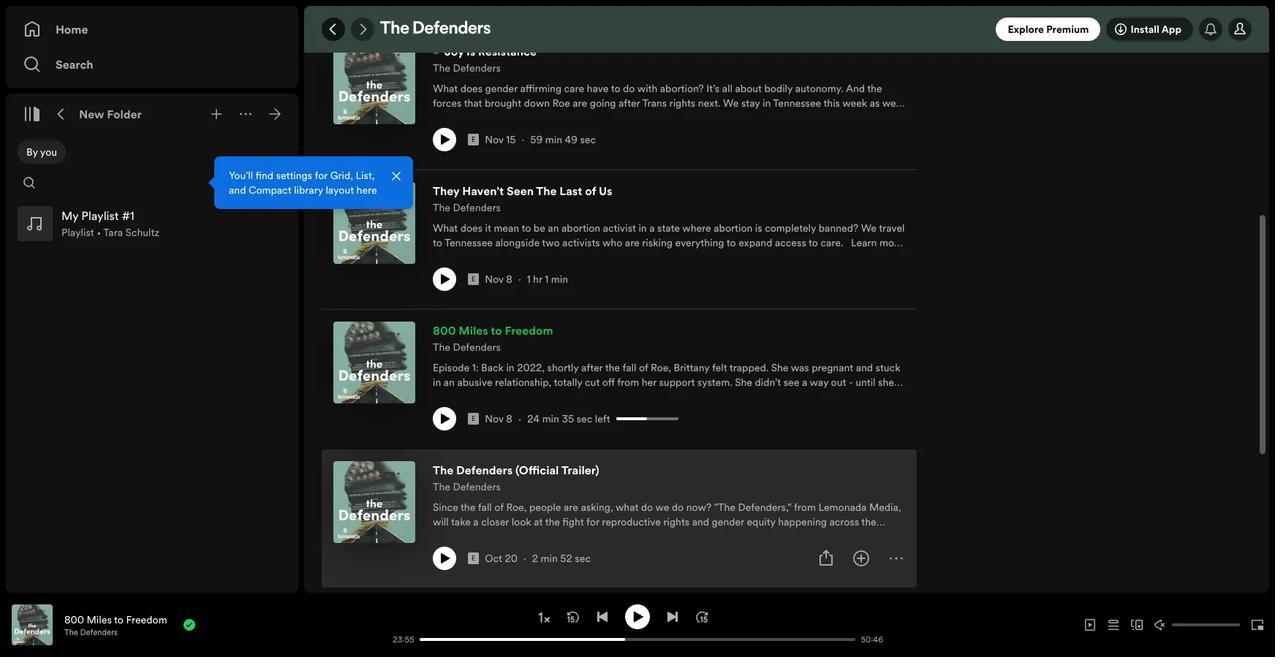 Task type: vqa. For each thing, say whether or not it's contained in the screenshot.
Haven't
yes



Task type: locate. For each thing, give the bounding box(es) containing it.
0 horizontal spatial to
[[114, 613, 124, 627]]

min right hr
[[551, 272, 568, 287]]

0 vertical spatial 800 miles to freedom the defenders
[[433, 323, 553, 355]]

all episodes
[[322, 0, 412, 18]]

1 vertical spatial 800
[[64, 613, 84, 627]]

sec right 52
[[575, 551, 591, 566]]

player controls element
[[190, 605, 891, 645]]

800 miles to freedom the defenders
[[433, 323, 553, 355], [64, 613, 167, 638]]

miles inside footer
[[87, 613, 112, 627]]

install app link
[[1107, 18, 1194, 41]]

800 miles to freedom link
[[433, 322, 553, 339], [64, 613, 167, 627]]

e left hr
[[472, 275, 476, 284]]

1 right hr
[[545, 272, 549, 287]]

by
[[26, 145, 38, 159]]

8 left hr
[[506, 272, 513, 287]]

freedom
[[505, 323, 553, 339], [126, 613, 167, 627]]

0 horizontal spatial 800 miles to freedom the defenders
[[64, 613, 167, 638]]

min for 35
[[542, 412, 559, 426]]

0 horizontal spatial 800
[[64, 613, 84, 627]]

50:46
[[861, 634, 884, 645]]

search in your library image
[[23, 177, 35, 189]]

min right 59
[[545, 132, 562, 147]]

settings
[[276, 168, 312, 183]]

1 vertical spatial 800 miles to freedom the defenders
[[64, 613, 167, 638]]

0 horizontal spatial miles
[[87, 613, 112, 627]]

the defenders (official trailer) the defenders
[[433, 462, 600, 494]]

premium
[[1047, 22, 1089, 37]]

e for miles
[[472, 415, 476, 423]]

1 horizontal spatial 1
[[545, 272, 549, 287]]

the defenders
[[380, 20, 491, 38], [433, 61, 501, 75]]

2 vertical spatial nov
[[485, 412, 504, 426]]

the defenders up the new episode icon
[[380, 20, 491, 38]]

the defenders link inside footer
[[64, 627, 118, 638]]

playlist
[[61, 225, 94, 240]]

here
[[357, 183, 377, 197]]

1 vertical spatial freedom
[[126, 613, 167, 627]]

e for defenders
[[472, 554, 476, 563]]

0 horizontal spatial freedom
[[126, 613, 167, 627]]

e
[[472, 135, 476, 144], [472, 275, 476, 284], [472, 415, 476, 423], [472, 554, 476, 563]]

explicit element left 24
[[468, 413, 479, 425]]

now playing view image
[[34, 611, 46, 623]]

8
[[506, 272, 513, 287], [506, 412, 513, 426]]

2 nov 8 from the top
[[485, 412, 513, 426]]

group containing playlist
[[12, 200, 293, 247]]

1 vertical spatial miles
[[87, 613, 112, 627]]

0 vertical spatial 800
[[433, 323, 456, 339]]

1 vertical spatial 800 miles to freedom link
[[64, 613, 167, 627]]

800 miles to freedom the defenders inside now playing: 800 miles to freedom by the defenders footer
[[64, 613, 167, 638]]

min left 35
[[542, 412, 559, 426]]

3 explicit element from the top
[[468, 413, 479, 425]]

e left 24
[[472, 415, 476, 423]]

what's new image
[[1205, 23, 1217, 35]]

1 vertical spatial 8
[[506, 412, 513, 426]]

1 horizontal spatial freedom
[[505, 323, 553, 339]]

oct 20
[[485, 551, 518, 566]]

800 for the defenders link within the footer
[[64, 613, 84, 627]]

nov left 15
[[485, 132, 504, 147]]

min
[[545, 132, 562, 147], [551, 272, 568, 287], [542, 412, 559, 426], [541, 551, 558, 566]]

haven't
[[462, 183, 504, 199]]

1 vertical spatial to
[[114, 613, 124, 627]]

2 nov from the top
[[485, 272, 504, 287]]

20
[[505, 551, 518, 566]]

they haven't seen the last of us link
[[433, 182, 613, 200]]

they haven't seen the last of us the defenders
[[433, 183, 613, 215]]

folder
[[107, 106, 142, 122]]

the defenders down is
[[433, 61, 501, 75]]

society link
[[954, 1, 1007, 30]]

society
[[963, 5, 998, 20]]

min for 49
[[545, 132, 562, 147]]

miles for the defenders link related to 800 miles to freedom
[[459, 323, 488, 339]]

next image
[[667, 611, 679, 623]]

us
[[599, 183, 613, 199]]

playlist • tara schultz
[[61, 225, 159, 240]]

defenders inside footer
[[80, 627, 118, 638]]

main element
[[6, 6, 413, 593]]

the inside footer
[[64, 627, 78, 638]]

3 nov from the top
[[485, 412, 504, 426]]

the defenders link
[[433, 60, 501, 75], [433, 200, 501, 215], [433, 339, 501, 355], [433, 479, 501, 494], [64, 627, 118, 638]]

None search field
[[18, 171, 41, 195]]

0 vertical spatial to
[[491, 323, 502, 339]]

nov 8 left 24
[[485, 412, 513, 426]]

2 vertical spatial sec
[[575, 551, 591, 566]]

sec
[[580, 132, 596, 147], [577, 412, 593, 426], [575, 551, 591, 566]]

1 nov 8 from the top
[[485, 272, 513, 287]]

last
[[560, 183, 582, 199]]

home link
[[23, 15, 281, 44]]

install app
[[1131, 22, 1182, 37]]

2 e from the top
[[472, 275, 476, 284]]

the defenders link for 800 miles to freedom
[[433, 339, 501, 355]]

group inside the main element
[[12, 200, 293, 247]]

1 left hr
[[527, 272, 531, 287]]

4 e from the top
[[472, 554, 476, 563]]

2 1 from the left
[[545, 272, 549, 287]]

59 min 49 sec
[[531, 132, 596, 147]]

miles
[[459, 323, 488, 339], [87, 613, 112, 627]]

e for haven't
[[472, 275, 476, 284]]

•
[[97, 225, 101, 240]]

8 left 24
[[506, 412, 513, 426]]

1 nov from the top
[[485, 132, 504, 147]]

1 horizontal spatial miles
[[459, 323, 488, 339]]

24 min 35 sec left
[[527, 412, 610, 426]]

e left nov 15
[[472, 135, 476, 144]]

nov
[[485, 132, 504, 147], [485, 272, 504, 287], [485, 412, 504, 426]]

skip forward 15 seconds image
[[696, 611, 708, 623]]

0 vertical spatial sec
[[580, 132, 596, 147]]

0 vertical spatial freedom
[[505, 323, 553, 339]]

min right 2
[[541, 551, 558, 566]]

explicit element left oct
[[468, 553, 479, 565]]

4 explicit element from the top
[[468, 553, 479, 565]]

hr
[[533, 272, 543, 287]]

1 vertical spatial nov
[[485, 272, 504, 287]]

8 for to
[[506, 412, 513, 426]]

15
[[506, 132, 516, 147]]

joy is resistance
[[445, 43, 537, 59]]

nov 8 left hr
[[485, 272, 513, 287]]

0 vertical spatial nov 8
[[485, 272, 513, 287]]

8 for seen
[[506, 272, 513, 287]]

1 e from the top
[[472, 135, 476, 144]]

defenders
[[413, 20, 491, 38], [453, 61, 501, 75], [453, 200, 501, 215], [453, 340, 501, 355], [456, 462, 513, 478], [453, 480, 501, 494], [80, 627, 118, 638]]

nov left 24
[[485, 412, 504, 426]]

nov 15
[[485, 132, 516, 147]]

to
[[491, 323, 502, 339], [114, 613, 124, 627]]

1 horizontal spatial 800 miles to freedom the defenders
[[433, 323, 553, 355]]

group
[[12, 200, 293, 247]]

explicit element
[[468, 134, 479, 146], [468, 274, 479, 285], [468, 413, 479, 425], [468, 553, 479, 565]]

0 vertical spatial 8
[[506, 272, 513, 287]]

explicit element left nov 15
[[468, 134, 479, 146]]

2 explicit element from the top
[[468, 274, 479, 285]]

explicit element left hr
[[468, 274, 479, 285]]

resistance
[[478, 43, 537, 59]]

layout
[[326, 183, 354, 197]]

grid,
[[330, 168, 353, 183]]

is
[[467, 43, 476, 59]]

800 inside footer
[[64, 613, 84, 627]]

35
[[562, 412, 574, 426]]

you'll
[[229, 168, 253, 183]]

Society checkbox
[[954, 1, 1007, 24]]

sec right 49
[[580, 132, 596, 147]]

0 horizontal spatial 1
[[527, 272, 531, 287]]

By you checkbox
[[18, 140, 66, 164]]

they haven't seen the last of us image
[[334, 182, 415, 264]]

0 vertical spatial the defenders
[[380, 20, 491, 38]]

the defenders link for they haven't seen the last of us
[[433, 200, 501, 215]]

24
[[527, 412, 540, 426]]

0 vertical spatial 800 miles to freedom link
[[433, 322, 553, 339]]

joy is resistance image
[[334, 42, 415, 124]]

1 vertical spatial sec
[[577, 412, 593, 426]]

1 horizontal spatial 800 miles to freedom link
[[433, 322, 553, 339]]

2 8 from the top
[[506, 412, 513, 426]]

sec right 35
[[577, 412, 593, 426]]

800 for the defenders link related to 800 miles to freedom
[[433, 323, 456, 339]]

new folder
[[79, 106, 142, 122]]

list,
[[356, 168, 375, 183]]

the
[[380, 20, 409, 38], [433, 61, 451, 75], [536, 183, 557, 199], [433, 200, 451, 215], [433, 340, 451, 355], [433, 462, 454, 478], [433, 480, 451, 494], [64, 627, 78, 638]]

nov 8
[[485, 272, 513, 287], [485, 412, 513, 426]]

min for 52
[[541, 551, 558, 566]]

1
[[527, 272, 531, 287], [545, 272, 549, 287]]

e left oct
[[472, 554, 476, 563]]

freedom inside footer
[[126, 613, 167, 627]]

the defenders (official trailer) link
[[433, 462, 600, 479]]

play image
[[632, 611, 644, 623]]

trailer)
[[562, 462, 600, 478]]

800
[[433, 323, 456, 339], [64, 613, 84, 627]]

1 horizontal spatial 800
[[433, 323, 456, 339]]

by you
[[26, 145, 57, 159]]

Recents, List view field
[[217, 171, 290, 195]]

1 horizontal spatial to
[[491, 323, 502, 339]]

1 8 from the top
[[506, 272, 513, 287]]

0 vertical spatial miles
[[459, 323, 488, 339]]

3 e from the top
[[472, 415, 476, 423]]

go back image
[[328, 23, 339, 35]]

1 vertical spatial nov 8
[[485, 412, 513, 426]]

nov left hr
[[485, 272, 504, 287]]

0 vertical spatial nov
[[485, 132, 504, 147]]



Task type: describe. For each thing, give the bounding box(es) containing it.
explore premium button
[[997, 18, 1101, 41]]

2 min 52 sec
[[532, 551, 591, 566]]

49
[[565, 132, 578, 147]]

the defenders (official trailer) image
[[334, 462, 415, 543]]

recents
[[229, 176, 266, 190]]

they
[[433, 183, 460, 199]]

schultz
[[125, 225, 159, 240]]

you'll find settings for grid, list, and compact library layout here
[[229, 168, 377, 197]]

all
[[322, 0, 342, 18]]

nov 8 for to
[[485, 412, 513, 426]]

explicit element for defenders
[[468, 553, 479, 565]]

800 miles to freedom the defenders for the defenders link related to 800 miles to freedom
[[433, 323, 553, 355]]

nov for haven't
[[485, 272, 504, 287]]

search
[[56, 56, 93, 72]]

1 vertical spatial the defenders
[[433, 61, 501, 75]]

and
[[229, 183, 246, 197]]

now playing: 800 miles to freedom by the defenders footer
[[12, 605, 385, 646]]

800 miles to freedom the defenders for the defenders link within the footer
[[64, 613, 167, 638]]

joy
[[445, 43, 464, 59]]

search link
[[23, 50, 281, 79]]

install
[[1131, 22, 1160, 37]]

of
[[585, 183, 596, 199]]

sec for trailer)
[[575, 551, 591, 566]]

go forward image
[[357, 23, 369, 35]]

library
[[294, 183, 323, 197]]

freedom for 800 miles to freedom link to the right
[[505, 323, 553, 339]]

0 horizontal spatial 800 miles to freedom link
[[64, 613, 167, 627]]

explicit element for haven't
[[468, 274, 479, 285]]

1 explicit element from the top
[[468, 134, 479, 146]]

left
[[595, 412, 610, 426]]

you'll find settings for grid, list, and compact library layout here dialog
[[214, 157, 413, 209]]

defenders inside the they haven't seen the last of us the defenders
[[453, 200, 501, 215]]

nov for miles
[[485, 412, 504, 426]]

the defenders link for the defenders (official trailer)
[[433, 479, 501, 494]]

top bar and user menu element
[[304, 6, 1270, 53]]

2
[[532, 551, 538, 566]]

59
[[531, 132, 543, 147]]

explore premium
[[1008, 22, 1089, 37]]

nov 8 for seen
[[485, 272, 513, 287]]

800 miles to freedom image
[[334, 322, 415, 404]]

(official
[[516, 462, 559, 478]]

to inside footer
[[114, 613, 124, 627]]

freedom for the leftmost 800 miles to freedom link
[[126, 613, 167, 627]]

new episode image
[[433, 48, 439, 54]]

new folder button
[[76, 102, 145, 126]]

for
[[315, 168, 328, 183]]

home
[[56, 21, 88, 37]]

explicit element for miles
[[468, 413, 479, 425]]

compact
[[249, 183, 291, 197]]

the defenders inside the "top bar and user menu" element
[[380, 20, 491, 38]]

skip back 15 seconds image
[[568, 611, 579, 623]]

joy is resistance link
[[433, 42, 537, 60]]

1 hr 1 min
[[527, 272, 568, 287]]

explore
[[1008, 22, 1044, 37]]

episodes
[[345, 0, 412, 18]]

defenders inside the "top bar and user menu" element
[[413, 20, 491, 38]]

tara
[[103, 225, 123, 240]]

23:55
[[393, 634, 414, 645]]

seen
[[507, 183, 534, 199]]

previous image
[[597, 611, 609, 623]]

app
[[1162, 22, 1182, 37]]

connect to a device image
[[1131, 620, 1143, 631]]

you
[[40, 145, 57, 159]]

52
[[560, 551, 573, 566]]

volume off image
[[1155, 620, 1167, 631]]

change speed image
[[537, 611, 551, 625]]

1 1 from the left
[[527, 272, 531, 287]]

none search field inside the main element
[[18, 171, 41, 195]]

miles for the defenders link within the footer
[[87, 613, 112, 627]]

find
[[256, 168, 274, 183]]

oct
[[485, 551, 502, 566]]

new
[[79, 106, 104, 122]]

sec for freedom
[[577, 412, 593, 426]]



